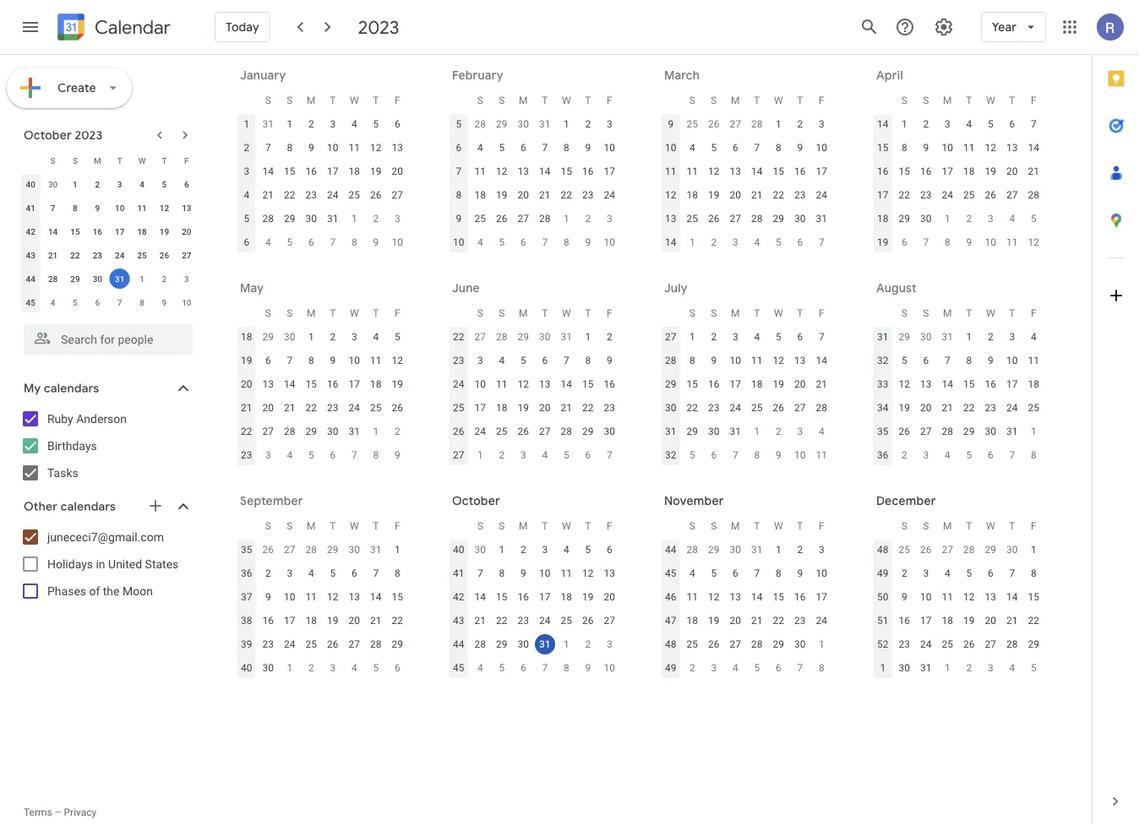 Task type: vqa. For each thing, say whether or not it's contained in the screenshot.
31 element left of the August 1 element 31
yes



Task type: describe. For each thing, give the bounding box(es) containing it.
35 inside august grid
[[877, 426, 889, 438]]

may 1 element
[[938, 209, 958, 229]]

18 inside the "march" grid
[[687, 189, 698, 201]]

10 element inside february grid
[[600, 138, 620, 158]]

28 inside may grid
[[284, 426, 295, 438]]

f inside december grid
[[1031, 521, 1037, 533]]

30 inside february grid
[[518, 118, 529, 130]]

april 3 element
[[725, 232, 746, 253]]

10 inside november grid
[[816, 568, 828, 580]]

other calendars button
[[3, 494, 210, 521]]

december 8 element
[[812, 658, 832, 679]]

15 element inside february grid
[[556, 161, 577, 182]]

december
[[877, 494, 936, 509]]

august 26 element
[[258, 540, 278, 560]]

november 6 element for s
[[513, 658, 534, 679]]

23 inside april grid
[[921, 189, 932, 201]]

row containing 34
[[872, 396, 1045, 420]]

f for august
[[1031, 308, 1037, 320]]

privacy
[[64, 807, 97, 819]]

september
[[240, 494, 303, 509]]

row containing 50
[[872, 586, 1045, 609]]

column header for august
[[872, 302, 894, 325]]

row containing 26
[[448, 420, 620, 444]]

october for october
[[452, 494, 500, 509]]

8 inside "element"
[[373, 450, 379, 462]]

w for october
[[562, 521, 571, 533]]

january 2 element
[[959, 658, 979, 679]]

april 4 element
[[747, 232, 767, 253]]

f for june
[[607, 308, 612, 320]]

f for september
[[395, 521, 400, 533]]

29 inside april grid
[[899, 213, 910, 225]]

january 4 element
[[1002, 658, 1023, 679]]

october 2 element
[[301, 658, 321, 679]]

april 6 element
[[790, 232, 810, 253]]

15 element inside september grid
[[387, 587, 408, 608]]

column header for october
[[448, 515, 470, 538]]

20 for 20 element above may 4 element
[[1007, 166, 1018, 178]]

20 for 20 element above february 3 element
[[392, 166, 403, 178]]

february 2 element
[[366, 209, 386, 229]]

august 11 element
[[812, 445, 832, 466]]

row containing 20
[[236, 373, 408, 396]]

august 30 element
[[344, 540, 365, 560]]

31 inside december grid
[[921, 663, 932, 675]]

27 element left 47
[[600, 611, 620, 631]]

18 inside february grid
[[475, 189, 486, 201]]

w for november
[[774, 521, 783, 533]]

11 for 11 'element' within the 'july' "grid"
[[751, 355, 763, 367]]

row group inside october 2023 "grid"
[[19, 172, 198, 314]]

april
[[877, 68, 904, 83]]

11 for 11 'element' within the the october 'grid'
[[561, 568, 572, 580]]

december 6 element
[[769, 658, 789, 679]]

21 inside june grid
[[561, 402, 572, 414]]

row group for december
[[872, 538, 1045, 680]]

13 inside october 2023 "grid"
[[182, 203, 191, 213]]

row group for march
[[660, 112, 833, 254]]

row containing 8
[[448, 183, 620, 207]]

may 11 element
[[1002, 232, 1023, 253]]

july 5 element
[[556, 445, 577, 466]]

42 for m
[[26, 227, 35, 237]]

my
[[24, 381, 41, 396]]

row containing 47
[[660, 609, 833, 633]]

july 3 element
[[513, 445, 534, 466]]

10 inside december grid
[[921, 592, 932, 604]]

11 for 11 'element' inside the october 2023 "grid"
[[137, 203, 147, 213]]

22 inside october 2023 "grid"
[[70, 250, 80, 260]]

15 element inside the october 'grid'
[[492, 587, 512, 608]]

25 inside september grid
[[306, 639, 317, 651]]

19 inside september grid
[[327, 615, 339, 627]]

row containing 7
[[448, 160, 620, 183]]

12 inside september grid
[[327, 592, 339, 604]]

24 inside september grid
[[284, 639, 295, 651]]

february 4 element
[[258, 232, 278, 253]]

20 element left february 4 element
[[177, 221, 197, 242]]

may 29 element
[[513, 327, 534, 347]]

21 inside the "march" grid
[[751, 189, 763, 201]]

14 inside august grid
[[942, 379, 953, 391]]

15 inside september grid
[[392, 592, 403, 604]]

november 4 element for s
[[470, 658, 490, 679]]

33
[[877, 379, 889, 391]]

november 7 element for t
[[110, 292, 130, 313]]

may 31 element
[[556, 327, 577, 347]]

47
[[665, 615, 677, 627]]

11 for 11 'element' within the the "march" grid
[[687, 166, 698, 178]]

31 inside october 2023 "grid"
[[115, 274, 125, 284]]

row containing 30
[[660, 396, 833, 420]]

my calendars button
[[3, 375, 210, 402]]

column header for july
[[660, 302, 682, 325]]

14 inside the october 'grid'
[[475, 592, 486, 604]]

46
[[665, 592, 677, 604]]

11 for 11 'element' inside december grid
[[942, 592, 953, 604]]

24 inside october 2023 "grid"
[[115, 250, 125, 260]]

15 inside october 2023 "grid"
[[70, 227, 80, 237]]

column header for february
[[448, 89, 470, 112]]

11 for 11 'element' in april grid
[[964, 142, 975, 154]]

20 for 20 element above 'july 4' element
[[539, 402, 551, 414]]

22 inside november grid
[[773, 615, 784, 627]]

november 4 element for m
[[43, 292, 63, 313]]

february 6 element
[[301, 232, 321, 253]]

28 inside august grid
[[942, 426, 953, 438]]

march 4 element
[[470, 232, 490, 253]]

19 inside february grid
[[496, 189, 508, 201]]

13 inside june grid
[[539, 379, 551, 391]]

terms – privacy
[[24, 807, 97, 819]]

february grid
[[445, 89, 620, 254]]

anderson
[[76, 412, 127, 426]]

19 inside december grid
[[964, 615, 975, 627]]

july
[[664, 281, 688, 296]]

11 element inside october 2023 "grid"
[[132, 198, 152, 218]]

september 1 element
[[1024, 422, 1044, 442]]

calendars for my calendars
[[44, 381, 99, 396]]

calendars for other calendars
[[61, 500, 116, 515]]

16 inside may grid
[[327, 379, 339, 391]]

27 for 27 element above september 3 element
[[921, 426, 932, 438]]

december 1 element
[[812, 635, 832, 655]]

15 inside the "march" grid
[[773, 166, 784, 178]]

11 for 11 'element' in the february grid
[[475, 166, 486, 178]]

20 element up february 3 element
[[387, 161, 408, 182]]

row containing 16
[[872, 160, 1045, 183]]

42 for s
[[453, 592, 464, 604]]

25 inside april grid
[[964, 189, 975, 201]]

17 inside october 2023 "grid"
[[115, 227, 125, 237]]

13 inside 'july' "grid"
[[795, 355, 806, 367]]

21 inside november grid
[[751, 615, 763, 627]]

february 9 element
[[366, 232, 386, 253]]

november grid
[[657, 515, 833, 680]]

may grid
[[232, 302, 408, 467]]

9 inside june grid
[[607, 355, 613, 367]]

29 inside "element"
[[985, 544, 997, 556]]

6 inside december grid
[[988, 568, 994, 580]]

m for february
[[519, 95, 528, 107]]

25 inside august grid
[[1028, 402, 1040, 414]]

november 26 element
[[916, 540, 936, 560]]

7 inside the september 7 element
[[1010, 450, 1015, 462]]

august 2 element
[[769, 422, 789, 442]]

september 30 element for s
[[470, 540, 490, 560]]

row containing 12
[[660, 183, 833, 207]]

row containing 52
[[872, 633, 1045, 657]]

26 inside 'july' "grid"
[[773, 402, 784, 414]]

march 10 element
[[600, 232, 620, 253]]

31 element left august 1 element
[[725, 422, 746, 442]]

11 for 11 'element' inside the may grid
[[370, 355, 382, 367]]

create button
[[7, 68, 132, 108]]

november 28 element
[[959, 540, 979, 560]]

july 29 element
[[895, 327, 915, 347]]

tasks
[[47, 466, 78, 480]]

united
[[108, 557, 142, 571]]

november 3 element for f
[[177, 269, 197, 289]]

november 10 element for f
[[177, 292, 197, 313]]

june
[[452, 281, 480, 296]]

45 for w
[[26, 298, 35, 308]]

october 6 element
[[387, 658, 408, 679]]

may 2 element
[[959, 209, 979, 229]]

14 inside 'july' "grid"
[[816, 355, 828, 367]]

28 inside "element"
[[496, 331, 508, 343]]

main drawer image
[[20, 17, 41, 37]]

12 inside october 2023 "grid"
[[160, 203, 169, 213]]

–
[[55, 807, 61, 819]]

may 10 element
[[981, 232, 1001, 253]]

march 5 element
[[492, 232, 512, 253]]

17 inside january grid
[[327, 166, 339, 178]]

13 inside november grid
[[730, 592, 741, 604]]

february 3 element
[[387, 209, 408, 229]]

30 inside april grid
[[921, 213, 932, 225]]

11 element inside november grid
[[682, 587, 703, 608]]

11 element inside january grid
[[344, 138, 365, 158]]

october 28 element
[[682, 540, 703, 560]]

june grid
[[445, 302, 620, 467]]

april 7 element
[[812, 232, 832, 253]]

november 10 element for t
[[600, 658, 620, 679]]

w for february
[[562, 95, 571, 107]]

20 for 20 element above december 4 element
[[730, 615, 741, 627]]

21 inside december grid
[[1007, 615, 1018, 627]]

december 3 element
[[704, 658, 724, 679]]

27 for 27 element on top of june 3 element
[[262, 426, 274, 438]]

10 element inside the "march" grid
[[812, 138, 832, 158]]

22 inside the october 'grid'
[[496, 615, 508, 627]]

13 inside february grid
[[518, 166, 529, 178]]

november 1 element for t
[[556, 635, 577, 655]]

row containing 13
[[660, 207, 833, 231]]

may 5 element
[[1024, 209, 1044, 229]]

w for april
[[986, 95, 995, 107]]

7 inside 'july 7' element
[[607, 450, 613, 462]]

today
[[226, 19, 259, 35]]

27 element up december 4 element
[[725, 635, 746, 655]]

row containing 17
[[872, 183, 1045, 207]]

7 inside march 7 'element'
[[542, 237, 548, 249]]

10 element inside august grid
[[1002, 351, 1023, 371]]

november 6 element for m
[[87, 292, 108, 313]]

row containing 39
[[236, 633, 408, 657]]

16 inside october 2023 "grid"
[[93, 227, 102, 237]]

row group for february
[[448, 112, 620, 254]]

the
[[103, 585, 120, 598]]

20 element up the october 4 element
[[344, 611, 365, 631]]

row containing 29
[[660, 373, 833, 396]]

row group for november
[[660, 538, 833, 680]]

0 horizontal spatial 2023
[[75, 128, 103, 143]]

19 inside june grid
[[518, 402, 529, 414]]

15 inside december grid
[[1028, 592, 1040, 604]]

8 inside june grid
[[585, 355, 591, 367]]

column header for may
[[236, 302, 257, 325]]

23 inside august grid
[[985, 402, 997, 414]]

january
[[240, 68, 286, 83]]

m for march
[[731, 95, 740, 107]]

9 inside december grid
[[902, 592, 908, 604]]

march 1 element
[[556, 209, 577, 229]]

calendar heading
[[91, 16, 171, 39]]

27 element up february 3 element
[[387, 185, 408, 205]]

23 inside "grid"
[[93, 250, 102, 260]]

23 inside november grid
[[795, 615, 806, 627]]

27 element up the october 4 element
[[344, 635, 365, 655]]

february 27 element
[[725, 114, 746, 134]]

march 7 element
[[535, 232, 555, 253]]

june 9 element
[[387, 445, 408, 466]]

m for july
[[731, 308, 740, 320]]

february
[[452, 68, 504, 83]]

27 element up january 3 element
[[981, 635, 1001, 655]]

43 for s
[[453, 615, 464, 627]]

13 element inside april grid
[[1002, 138, 1023, 158]]

row containing 25
[[448, 396, 620, 420]]

w for january
[[350, 95, 359, 107]]

august 5 element
[[682, 445, 703, 466]]

12 inside november grid
[[708, 592, 720, 604]]

16 inside january grid
[[306, 166, 317, 178]]

april grid
[[869, 89, 1045, 254]]

40 for m
[[26, 179, 35, 189]]

december 4 element
[[725, 658, 746, 679]]

column header for september
[[236, 515, 257, 538]]

20 element up december 4 element
[[725, 611, 746, 631]]

august 29 element
[[323, 540, 343, 560]]

27 element up 'july 4' element
[[535, 422, 555, 442]]

today button
[[215, 7, 270, 47]]

27 element up june 3 element
[[258, 422, 278, 442]]

row group for june
[[448, 325, 620, 467]]

20 element up january 3 element
[[981, 611, 1001, 631]]

13 element inside the october 'grid'
[[600, 564, 620, 584]]

march 9 element
[[578, 232, 598, 253]]

july 6 element
[[578, 445, 598, 466]]

other calendars list
[[3, 524, 210, 605]]

21 inside 'july' "grid"
[[816, 379, 828, 391]]

junececi7@gmail.com
[[47, 530, 164, 544]]

october 2023 grid
[[16, 149, 198, 314]]

privacy link
[[64, 807, 97, 819]]

row containing 28
[[660, 349, 833, 373]]

w for march
[[774, 95, 783, 107]]

19 inside the october 'grid'
[[582, 592, 594, 604]]

49 inside december grid
[[877, 568, 889, 580]]

27 left 'july 1' element
[[453, 450, 464, 462]]

may 7 element
[[916, 232, 936, 253]]

11 for may 11 element
[[1007, 237, 1018, 249]]

f for february
[[607, 95, 612, 107]]

february 5 element
[[280, 232, 300, 253]]

9 inside november grid
[[797, 568, 803, 580]]

other
[[24, 500, 58, 515]]

april 29 element
[[258, 327, 278, 347]]

row containing 33
[[872, 373, 1045, 396]]

may 9 element
[[959, 232, 979, 253]]

19 inside august grid
[[899, 402, 910, 414]]

18 inside 'july' "grid"
[[751, 379, 763, 391]]

31 element inside row
[[812, 209, 832, 229]]

19 inside the "march" grid
[[708, 189, 720, 201]]

august 8 element
[[747, 445, 767, 466]]

11 for 11 'element' inside the august grid
[[1028, 355, 1040, 367]]

31 inside the october 'grid'
[[539, 639, 551, 651]]

december 7 element
[[790, 658, 810, 679]]

13 element inside may grid
[[258, 374, 278, 395]]

row containing 24
[[448, 373, 620, 396]]

february 7 element
[[323, 232, 343, 253]]

december grid
[[869, 515, 1045, 680]]

29 inside the october 'grid'
[[496, 639, 508, 651]]

march 6 element
[[513, 232, 534, 253]]

calendar
[[95, 16, 171, 39]]

september 8 element
[[1024, 445, 1044, 466]]

row group for october
[[448, 538, 620, 680]]

26 inside january grid
[[370, 189, 382, 201]]

my calendars
[[24, 381, 99, 396]]

27 for 27 element to the left of february 4 element
[[182, 250, 191, 260]]

31 element left september 1 element
[[1002, 422, 1023, 442]]

20 for 20 element to the left of 46
[[604, 592, 615, 604]]

may 4 element
[[1002, 209, 1023, 229]]

row group for april
[[872, 112, 1045, 254]]

Search for people text field
[[34, 325, 183, 355]]

december 5 element
[[747, 658, 767, 679]]

27 element left february 4 element
[[177, 245, 197, 265]]

41 for m
[[26, 203, 35, 213]]

march grid
[[657, 89, 833, 254]]

w for august
[[986, 308, 995, 320]]

august 6 element
[[704, 445, 724, 466]]

20 for 20 element on top of april 3 element
[[730, 189, 741, 201]]

7 inside april 7 element
[[819, 237, 825, 249]]

52
[[877, 639, 889, 651]]



Task type: locate. For each thing, give the bounding box(es) containing it.
11 for august 11 'element'
[[816, 450, 828, 462]]

tab list
[[1093, 55, 1139, 779]]

21 inside august grid
[[942, 402, 953, 414]]

11 element
[[344, 138, 365, 158], [959, 138, 979, 158], [470, 161, 490, 182], [682, 161, 703, 182], [132, 198, 152, 218], [366, 351, 386, 371], [747, 351, 767, 371], [1024, 351, 1044, 371], [492, 374, 512, 395], [556, 564, 577, 584], [301, 587, 321, 608], [682, 587, 703, 608], [938, 587, 958, 608]]

1 horizontal spatial 35
[[877, 426, 889, 438]]

27 down july at the right of page
[[665, 331, 677, 343]]

november 8 element for t
[[556, 658, 577, 679]]

march 8 element
[[556, 232, 577, 253]]

0 horizontal spatial november 7 element
[[110, 292, 130, 313]]

27 element up april 3 element
[[725, 209, 746, 229]]

march
[[664, 68, 700, 83]]

november
[[664, 494, 724, 509]]

october 29 element
[[704, 540, 724, 560]]

row group containing 31
[[872, 325, 1045, 467]]

october
[[24, 128, 72, 143], [452, 494, 500, 509]]

july 1 element
[[470, 445, 490, 466]]

27 for 27 element on top of august 3 element
[[795, 402, 806, 414]]

48 down 47
[[665, 639, 677, 651]]

1 vertical spatial november 2 element
[[578, 635, 598, 655]]

27 left february 4 element
[[182, 250, 191, 260]]

31 cell for m
[[534, 633, 556, 657]]

0 vertical spatial 42
[[26, 227, 35, 237]]

0 horizontal spatial november 10 element
[[177, 292, 197, 313]]

31 element up april 7 element
[[812, 209, 832, 229]]

september 5 element
[[959, 445, 979, 466]]

2 horizontal spatial 44
[[665, 544, 677, 556]]

27 inside october 2023 "grid"
[[182, 250, 191, 260]]

0 vertical spatial 44
[[26, 274, 35, 284]]

10
[[327, 142, 339, 154], [604, 142, 615, 154], [665, 142, 677, 154], [816, 142, 828, 154], [942, 142, 953, 154], [115, 203, 125, 213], [392, 237, 403, 249], [453, 237, 464, 249], [604, 237, 615, 249], [985, 237, 997, 249], [182, 298, 191, 308], [349, 355, 360, 367], [730, 355, 741, 367], [1007, 355, 1018, 367], [475, 379, 486, 391], [795, 450, 806, 462], [539, 568, 551, 580], [816, 568, 828, 580], [284, 592, 295, 604], [921, 592, 932, 604], [604, 663, 615, 675]]

24
[[327, 189, 339, 201], [604, 189, 615, 201], [816, 189, 828, 201], [942, 189, 953, 201], [115, 250, 125, 260], [453, 379, 464, 391], [349, 402, 360, 414], [730, 402, 741, 414], [1007, 402, 1018, 414], [475, 426, 486, 438], [539, 615, 551, 627], [816, 615, 828, 627], [284, 639, 295, 651], [921, 639, 932, 651]]

36 left 'september 2' element
[[877, 450, 889, 462]]

32
[[877, 355, 889, 367], [665, 450, 677, 462]]

1 vertical spatial november 1 element
[[556, 635, 577, 655]]

1 horizontal spatial 2023
[[358, 15, 399, 39]]

ruby anderson
[[47, 412, 127, 426]]

row group containing 18
[[236, 325, 408, 467]]

row containing 37
[[236, 586, 408, 609]]

other calendars
[[24, 500, 116, 515]]

40 down 39
[[241, 663, 252, 675]]

35
[[877, 426, 889, 438], [241, 544, 252, 556]]

31, today element for m
[[535, 635, 555, 655]]

0 horizontal spatial 49
[[665, 663, 677, 675]]

31, today element
[[110, 269, 130, 289], [535, 635, 555, 655]]

16
[[306, 166, 317, 178], [582, 166, 594, 178], [795, 166, 806, 178], [877, 166, 889, 178], [921, 166, 932, 178], [93, 227, 102, 237], [327, 379, 339, 391], [604, 379, 615, 391], [708, 379, 720, 391], [985, 379, 997, 391], [518, 592, 529, 604], [795, 592, 806, 604], [262, 615, 274, 627], [899, 615, 910, 627]]

27 up january 3 element
[[985, 639, 997, 651]]

27 up april 3 element
[[730, 213, 741, 225]]

0 vertical spatial november 10 element
[[177, 292, 197, 313]]

november 5 element for m
[[65, 292, 85, 313]]

november 10 element left may
[[177, 292, 197, 313]]

48 for november 27 element
[[877, 544, 889, 556]]

0 vertical spatial 31 cell
[[109, 267, 131, 291]]

1 horizontal spatial november 8 element
[[556, 658, 577, 679]]

1 horizontal spatial november 10 element
[[600, 658, 620, 679]]

27 right august 26 element on the left bottom of page
[[284, 544, 295, 556]]

row group containing 9
[[660, 112, 833, 254]]

29
[[496, 118, 508, 130], [284, 213, 295, 225], [773, 213, 784, 225], [899, 213, 910, 225], [70, 274, 80, 284], [262, 331, 274, 343], [518, 331, 529, 343], [899, 331, 910, 343], [665, 379, 677, 391], [306, 426, 317, 438], [582, 426, 594, 438], [687, 426, 698, 438], [964, 426, 975, 438], [327, 544, 339, 556], [708, 544, 720, 556], [985, 544, 997, 556], [392, 639, 403, 651], [496, 639, 508, 651], [773, 639, 784, 651], [1028, 639, 1040, 651]]

18
[[349, 166, 360, 178], [964, 166, 975, 178], [475, 189, 486, 201], [687, 189, 698, 201], [877, 213, 889, 225], [137, 227, 147, 237], [241, 331, 252, 343], [370, 379, 382, 391], [751, 379, 763, 391], [1028, 379, 1040, 391], [496, 402, 508, 414], [561, 592, 572, 604], [306, 615, 317, 627], [687, 615, 698, 627], [942, 615, 953, 627]]

32 up 33
[[877, 355, 889, 367]]

1 vertical spatial 48
[[665, 639, 677, 651]]

1 horizontal spatial 36
[[877, 450, 889, 462]]

0 vertical spatial 40
[[26, 179, 35, 189]]

m for june
[[519, 308, 528, 320]]

add other calendars image
[[147, 498, 164, 515]]

0 horizontal spatial 45
[[26, 298, 35, 308]]

1 vertical spatial 31, today element
[[535, 635, 555, 655]]

27 up september 3 element
[[921, 426, 932, 438]]

21
[[1028, 166, 1040, 178], [262, 189, 274, 201], [539, 189, 551, 201], [751, 189, 763, 201], [48, 250, 58, 260], [816, 379, 828, 391], [241, 402, 252, 414], [284, 402, 295, 414], [561, 402, 572, 414], [942, 402, 953, 414], [370, 615, 382, 627], [475, 615, 486, 627], [751, 615, 763, 627], [1007, 615, 1018, 627]]

27 up may 4 element
[[1007, 189, 1018, 201]]

27 left 47
[[604, 615, 615, 627]]

40 down october 2023
[[26, 179, 35, 189]]

0 horizontal spatial november 2 element
[[154, 269, 174, 289]]

0 vertical spatial 48
[[877, 544, 889, 556]]

1 vertical spatial october
[[452, 494, 500, 509]]

27 element up september 3 element
[[916, 422, 936, 442]]

19 inside january grid
[[370, 166, 382, 178]]

18 inside the october 'grid'
[[561, 592, 572, 604]]

row group
[[236, 112, 408, 254], [448, 112, 620, 254], [660, 112, 833, 254], [872, 112, 1045, 254], [19, 172, 198, 314], [236, 325, 408, 467], [448, 325, 620, 467], [660, 325, 833, 467], [872, 325, 1045, 467], [236, 538, 408, 680], [448, 538, 620, 680], [660, 538, 833, 680], [872, 538, 1045, 680]]

row containing 4
[[236, 183, 408, 207]]

29 element inside november grid
[[769, 635, 789, 655]]

row containing 46
[[660, 586, 833, 609]]

0 vertical spatial november 6 element
[[87, 292, 108, 313]]

august 3 element
[[790, 422, 810, 442]]

20 element right 34
[[916, 398, 936, 418]]

0 vertical spatial november 7 element
[[110, 292, 130, 313]]

35 left august 26 element on the left bottom of page
[[241, 544, 252, 556]]

row containing 38
[[236, 609, 408, 633]]

0 vertical spatial 31, today element
[[110, 269, 130, 289]]

row group containing 22
[[448, 325, 620, 467]]

row group containing 1
[[236, 112, 408, 254]]

f
[[395, 95, 400, 107], [607, 95, 612, 107], [819, 95, 825, 107], [1031, 95, 1037, 107], [184, 156, 189, 166], [395, 308, 400, 320], [607, 308, 612, 320], [819, 308, 825, 320], [1031, 308, 1037, 320], [395, 521, 400, 533], [607, 521, 612, 533], [819, 521, 825, 533], [1031, 521, 1037, 533]]

f inside may grid
[[395, 308, 400, 320]]

14 inside november grid
[[751, 592, 763, 604]]

27 for 27 element above january 3 element
[[985, 639, 997, 651]]

27 up the october 4 element
[[349, 639, 360, 651]]

0 vertical spatial 35
[[877, 426, 889, 438]]

december 31 element
[[258, 114, 278, 134]]

1 vertical spatial november 10 element
[[600, 658, 620, 679]]

may 28 element
[[492, 327, 512, 347]]

row group inside the october 'grid'
[[448, 538, 620, 680]]

1 vertical spatial 49
[[665, 663, 677, 675]]

27 for 27 element on top of the october 4 element
[[349, 639, 360, 651]]

23 inside january grid
[[306, 189, 317, 201]]

11
[[349, 142, 360, 154], [964, 142, 975, 154], [475, 166, 486, 178], [665, 166, 677, 178], [687, 166, 698, 178], [137, 203, 147, 213], [1007, 237, 1018, 249], [370, 355, 382, 367], [751, 355, 763, 367], [1028, 355, 1040, 367], [496, 379, 508, 391], [816, 450, 828, 462], [561, 568, 572, 580], [306, 592, 317, 604], [687, 592, 698, 604], [942, 592, 953, 604]]

f for july
[[819, 308, 825, 320]]

49 left december 2 element
[[665, 663, 677, 675]]

row group inside may grid
[[236, 325, 408, 467]]

1 horizontal spatial 31, today element
[[535, 635, 555, 655]]

column header for january
[[236, 89, 257, 112]]

31 element left february 1 element in the left of the page
[[323, 209, 343, 229]]

1 vertical spatial november 7 element
[[535, 658, 555, 679]]

16 inside august grid
[[985, 379, 997, 391]]

1 vertical spatial 43
[[453, 615, 464, 627]]

december 2 element
[[682, 658, 703, 679]]

39
[[241, 639, 252, 651]]

0 horizontal spatial november 4 element
[[43, 292, 63, 313]]

may 6 element
[[895, 232, 915, 253]]

of
[[89, 585, 100, 598]]

20 element up june 3 element
[[258, 398, 278, 418]]

1 vertical spatial 45
[[665, 568, 677, 580]]

0 horizontal spatial 35
[[241, 544, 252, 556]]

s
[[265, 95, 271, 107], [287, 95, 293, 107], [477, 95, 483, 107], [499, 95, 505, 107], [689, 95, 696, 107], [711, 95, 717, 107], [902, 95, 908, 107], [923, 95, 929, 107], [50, 156, 55, 166], [73, 156, 78, 166], [265, 308, 271, 320], [287, 308, 293, 320], [477, 308, 483, 320], [499, 308, 505, 320], [689, 308, 696, 320], [711, 308, 717, 320], [902, 308, 908, 320], [923, 308, 929, 320], [265, 521, 271, 533], [287, 521, 293, 533], [477, 521, 483, 533], [499, 521, 505, 533], [689, 521, 696, 533], [711, 521, 717, 533], [902, 521, 908, 533], [923, 521, 929, 533]]

0 horizontal spatial november 8 element
[[132, 292, 152, 313]]

18 inside november grid
[[687, 615, 698, 627]]

0 vertical spatial november 9 element
[[154, 292, 174, 313]]

27 up june 3 element
[[262, 426, 274, 438]]

w
[[350, 95, 359, 107], [562, 95, 571, 107], [774, 95, 783, 107], [986, 95, 995, 107], [138, 156, 146, 166], [350, 308, 359, 320], [562, 308, 571, 320], [774, 308, 783, 320], [986, 308, 995, 320], [350, 521, 359, 533], [562, 521, 571, 533], [774, 521, 783, 533], [986, 521, 995, 533]]

august 7 element
[[725, 445, 746, 466]]

row containing 3
[[236, 160, 408, 183]]

27 for november 27 element
[[942, 544, 953, 556]]

1 horizontal spatial november 7 element
[[535, 658, 555, 679]]

august
[[877, 281, 917, 296]]

june 1 element
[[366, 422, 386, 442]]

13 element inside february grid
[[513, 161, 534, 182]]

m for october
[[519, 521, 528, 533]]

august 31 element
[[366, 540, 386, 560]]

11 for 11 'element' in the november grid
[[687, 592, 698, 604]]

24 inside april grid
[[942, 189, 953, 201]]

29 inside january grid
[[284, 213, 295, 225]]

w for september
[[350, 521, 359, 533]]

1 horizontal spatial november 5 element
[[492, 658, 512, 679]]

21 inside february grid
[[539, 189, 551, 201]]

5
[[373, 118, 379, 130], [456, 118, 462, 130], [988, 118, 994, 130], [499, 142, 505, 154], [711, 142, 717, 154], [162, 179, 167, 189], [244, 213, 249, 225], [1031, 213, 1037, 225], [287, 237, 293, 249], [499, 237, 505, 249], [776, 237, 782, 249], [73, 298, 78, 308], [395, 331, 400, 343], [776, 331, 782, 343], [521, 355, 526, 367], [902, 355, 908, 367], [308, 450, 314, 462], [564, 450, 569, 462], [690, 450, 695, 462], [966, 450, 972, 462], [585, 544, 591, 556], [330, 568, 336, 580], [711, 568, 717, 580], [966, 568, 972, 580], [373, 663, 379, 675], [499, 663, 505, 675], [754, 663, 760, 675], [1031, 663, 1037, 675]]

row group for may
[[236, 325, 408, 467]]

october 4 element
[[344, 658, 365, 679]]

20 element up august 3 element
[[790, 374, 810, 395]]

february 10 element
[[387, 232, 408, 253]]

20 inside september grid
[[349, 615, 360, 627]]

create
[[57, 80, 96, 96]]

november 30 element
[[1002, 540, 1023, 560]]

13 inside may grid
[[262, 379, 274, 391]]

27 for 27 element over 'july 4' element
[[539, 426, 551, 438]]

30 inside january grid
[[306, 213, 317, 225]]

20 for 20 element above june 3 element
[[262, 402, 274, 414]]

february 1 element
[[344, 209, 365, 229]]

october 5 element
[[366, 658, 386, 679]]

1 vertical spatial 31 cell
[[534, 633, 556, 657]]

15
[[877, 142, 889, 154], [284, 166, 295, 178], [561, 166, 572, 178], [773, 166, 784, 178], [899, 166, 910, 178], [70, 227, 80, 237], [306, 379, 317, 391], [582, 379, 594, 391], [687, 379, 698, 391], [964, 379, 975, 391], [392, 592, 403, 604], [496, 592, 508, 604], [773, 592, 784, 604], [1028, 592, 1040, 604]]

20 element up april 3 element
[[725, 185, 746, 205]]

april 5 element
[[769, 232, 789, 253]]

november 10 element left december 2 element
[[600, 658, 620, 679]]

27 up 'july 4' element
[[539, 426, 551, 438]]

0 horizontal spatial 36
[[241, 568, 252, 580]]

year
[[992, 19, 1017, 35]]

38
[[241, 615, 252, 627]]

0 vertical spatial november 3 element
[[177, 269, 197, 289]]

20 for 20 element over the march 6 element
[[518, 189, 529, 201]]

1 vertical spatial 40
[[453, 544, 464, 556]]

15 element inside august grid
[[959, 374, 979, 395]]

7
[[1031, 118, 1037, 130], [265, 142, 271, 154], [542, 142, 548, 154], [754, 142, 760, 154], [456, 166, 462, 178], [50, 203, 55, 213], [330, 237, 336, 249], [542, 237, 548, 249], [819, 237, 825, 249], [923, 237, 929, 249], [117, 298, 122, 308], [819, 331, 825, 343], [287, 355, 293, 367], [564, 355, 569, 367], [945, 355, 951, 367], [352, 450, 357, 462], [607, 450, 613, 462], [733, 450, 738, 462], [1010, 450, 1015, 462], [373, 568, 379, 580], [477, 568, 483, 580], [754, 568, 760, 580], [1010, 568, 1015, 580], [542, 663, 548, 675], [797, 663, 803, 675]]

november 7 element for m
[[535, 658, 555, 679]]

32 for 10 "element" in august grid
[[877, 355, 889, 367]]

0 vertical spatial calendars
[[44, 381, 99, 396]]

january 30 element
[[513, 114, 534, 134]]

22
[[284, 189, 295, 201], [561, 189, 572, 201], [773, 189, 784, 201], [899, 189, 910, 201], [70, 250, 80, 260], [453, 331, 464, 343], [306, 402, 317, 414], [582, 402, 594, 414], [687, 402, 698, 414], [964, 402, 975, 414], [241, 426, 252, 438], [392, 615, 403, 627], [496, 615, 508, 627], [773, 615, 784, 627], [1028, 615, 1040, 627]]

m for january
[[307, 95, 316, 107]]

calendars up junececi7@gmail.com in the bottom of the page
[[61, 500, 116, 515]]

m for august
[[943, 308, 952, 320]]

14 inside october 2023 "grid"
[[48, 227, 58, 237]]

w for may
[[350, 308, 359, 320]]

1 horizontal spatial november 1 element
[[556, 635, 577, 655]]

0 vertical spatial 49
[[877, 568, 889, 580]]

row group containing 27
[[660, 325, 833, 467]]

27
[[730, 118, 741, 130], [392, 189, 403, 201], [1007, 189, 1018, 201], [518, 213, 529, 225], [730, 213, 741, 225], [182, 250, 191, 260], [475, 331, 486, 343], [665, 331, 677, 343], [795, 402, 806, 414], [262, 426, 274, 438], [539, 426, 551, 438], [921, 426, 932, 438], [453, 450, 464, 462], [284, 544, 295, 556], [942, 544, 953, 556], [604, 615, 615, 627], [349, 639, 360, 651], [730, 639, 741, 651], [985, 639, 997, 651]]

1 horizontal spatial november 9 element
[[578, 658, 598, 679]]

26 inside april grid
[[985, 189, 997, 201]]

42
[[26, 227, 35, 237], [453, 592, 464, 604]]

40 inside the october 'grid'
[[453, 544, 464, 556]]

november 5 element for s
[[492, 658, 512, 679]]

ruby
[[47, 412, 73, 426]]

0 horizontal spatial 44
[[26, 274, 35, 284]]

row containing 21
[[236, 396, 408, 420]]

20 inside august grid
[[921, 402, 932, 414]]

1 horizontal spatial 42
[[453, 592, 464, 604]]

terms
[[24, 807, 52, 819]]

50
[[877, 592, 889, 604]]

24 inside may grid
[[349, 402, 360, 414]]

51
[[877, 615, 889, 627]]

0 horizontal spatial september 30 element
[[43, 174, 63, 194]]

29 element inside the october 'grid'
[[492, 635, 512, 655]]

2
[[308, 118, 314, 130], [585, 118, 591, 130], [797, 118, 803, 130], [923, 118, 929, 130], [244, 142, 249, 154], [95, 179, 100, 189], [373, 213, 379, 225], [585, 213, 591, 225], [966, 213, 972, 225], [711, 237, 717, 249], [162, 274, 167, 284], [330, 331, 336, 343], [607, 331, 613, 343], [711, 331, 717, 343], [988, 331, 994, 343], [395, 426, 400, 438], [776, 426, 782, 438], [499, 450, 505, 462], [902, 450, 908, 462], [521, 544, 526, 556], [797, 544, 803, 556], [265, 568, 271, 580], [902, 568, 908, 580], [585, 639, 591, 651], [308, 663, 314, 675], [690, 663, 695, 675], [966, 663, 972, 675]]

m
[[307, 95, 316, 107], [519, 95, 528, 107], [731, 95, 740, 107], [943, 95, 952, 107], [94, 156, 101, 166], [307, 308, 316, 320], [519, 308, 528, 320], [731, 308, 740, 320], [943, 308, 952, 320], [307, 521, 316, 533], [519, 521, 528, 533], [731, 521, 740, 533], [943, 521, 952, 533]]

31 element left june 1 element
[[344, 422, 365, 442]]

27 up february 3 element
[[392, 189, 403, 201]]

31 inside row
[[816, 213, 828, 225]]

10 inside august grid
[[1007, 355, 1018, 367]]

july 2 element
[[492, 445, 512, 466]]

june 3 element
[[258, 445, 278, 466]]

september 4 element
[[938, 445, 958, 466]]

20 element left 46
[[600, 587, 620, 608]]

28 element
[[1024, 185, 1044, 205], [258, 209, 278, 229], [535, 209, 555, 229], [747, 209, 767, 229], [43, 269, 63, 289], [812, 398, 832, 418], [280, 422, 300, 442], [556, 422, 577, 442], [938, 422, 958, 442], [366, 635, 386, 655], [470, 635, 490, 655], [747, 635, 767, 655], [1002, 635, 1023, 655]]

f for january
[[395, 95, 400, 107]]

2 horizontal spatial 45
[[665, 568, 677, 580]]

20 for 20 element above august 3 element
[[795, 379, 806, 391]]

45
[[26, 298, 35, 308], [665, 568, 677, 580], [453, 663, 464, 675]]

august 28 element
[[301, 540, 321, 560]]

m inside the october 'grid'
[[519, 521, 528, 533]]

m for september
[[307, 521, 316, 533]]

w for june
[[562, 308, 571, 320]]

w inside may grid
[[350, 308, 359, 320]]

0 horizontal spatial 41
[[26, 203, 35, 213]]

row containing 15
[[872, 136, 1045, 160]]

may 8 element
[[938, 232, 958, 253]]

27 for 27 element over april 3 element
[[730, 213, 741, 225]]

phases
[[47, 585, 86, 598]]

november 1 element for w
[[132, 269, 152, 289]]

36 inside september grid
[[241, 568, 252, 580]]

43 for m
[[26, 250, 35, 260]]

23 inside september grid
[[262, 639, 274, 651]]

1 vertical spatial november 9 element
[[578, 658, 598, 679]]

january 29 element
[[492, 114, 512, 134]]

0 horizontal spatial 31, today element
[[110, 269, 130, 289]]

f inside the october 'grid'
[[607, 521, 612, 533]]

35 down 34
[[877, 426, 889, 438]]

21 inside january grid
[[262, 189, 274, 201]]

27 inside february grid
[[518, 213, 529, 225]]

row group for january
[[236, 112, 408, 254]]

1 vertical spatial calendars
[[61, 500, 116, 515]]

27 for 27 element above the march 6 element
[[518, 213, 529, 225]]

november 8 element for w
[[132, 292, 152, 313]]

27 element
[[387, 185, 408, 205], [1002, 185, 1023, 205], [513, 209, 534, 229], [725, 209, 746, 229], [177, 245, 197, 265], [790, 398, 810, 418], [258, 422, 278, 442], [535, 422, 555, 442], [916, 422, 936, 442], [600, 611, 620, 631], [344, 635, 365, 655], [725, 635, 746, 655], [981, 635, 1001, 655]]

13 inside january grid
[[392, 142, 403, 154]]

10 element inside november grid
[[812, 564, 832, 584]]

september 3 element
[[916, 445, 936, 466]]

september 7 element
[[1002, 445, 1023, 466]]

april 30 element
[[280, 327, 300, 347]]

february 28 element
[[747, 114, 767, 134]]

column header inside february grid
[[448, 89, 470, 112]]

october grid
[[445, 515, 620, 680]]

27 inside the october 'grid'
[[604, 615, 615, 627]]

1 horizontal spatial 40
[[241, 663, 252, 675]]

calendars up ruby
[[44, 381, 99, 396]]

november 1 element
[[132, 269, 152, 289], [556, 635, 577, 655]]

29 inside october 2023 "grid"
[[70, 274, 80, 284]]

31 element left january 1 element
[[916, 658, 936, 679]]

20 inside april grid
[[1007, 166, 1018, 178]]

row containing 51
[[872, 609, 1045, 633]]

november 9 element for w
[[578, 658, 598, 679]]

f for october
[[607, 521, 612, 533]]

49
[[877, 568, 889, 580], [665, 663, 677, 675]]

september 30 element
[[43, 174, 63, 194], [470, 540, 490, 560]]

w inside november grid
[[774, 521, 783, 533]]

0 horizontal spatial 43
[[26, 250, 35, 260]]

27 for august 27 element
[[284, 544, 295, 556]]

july 7 element
[[600, 445, 620, 466]]

terms link
[[24, 807, 52, 819]]

october 2023
[[24, 128, 103, 143]]

20 for 20 element above the october 4 element
[[349, 615, 360, 627]]

october 31 element
[[747, 540, 767, 560]]

february 26 element
[[704, 114, 724, 134]]

None search field
[[0, 318, 210, 355]]

w for july
[[774, 308, 783, 320]]

1 horizontal spatial october
[[452, 494, 500, 509]]

november 25 element
[[895, 540, 915, 560]]

13 element
[[387, 138, 408, 158], [1002, 138, 1023, 158], [513, 161, 534, 182], [725, 161, 746, 182], [177, 198, 197, 218], [790, 351, 810, 371], [258, 374, 278, 395], [535, 374, 555, 395], [916, 374, 936, 395], [600, 564, 620, 584], [344, 587, 365, 608], [725, 587, 746, 608], [981, 587, 1001, 608]]

moon
[[123, 585, 153, 598]]

20 inside january grid
[[392, 166, 403, 178]]

11 element inside may grid
[[366, 351, 386, 371]]

27 for 27 element to the left of 47
[[604, 615, 615, 627]]

0 vertical spatial september 30 element
[[43, 174, 63, 194]]

48 for 27 element on top of december 4 element
[[665, 639, 677, 651]]

14
[[877, 118, 889, 130], [1028, 142, 1040, 154], [262, 166, 274, 178], [539, 166, 551, 178], [751, 166, 763, 178], [48, 227, 58, 237], [665, 237, 677, 249], [816, 355, 828, 367], [284, 379, 295, 391], [561, 379, 572, 391], [942, 379, 953, 391], [370, 592, 382, 604], [475, 592, 486, 604], [751, 592, 763, 604], [1007, 592, 1018, 604]]

1 horizontal spatial 43
[[453, 615, 464, 627]]

1 vertical spatial 42
[[453, 592, 464, 604]]

15 inside may grid
[[306, 379, 317, 391]]

1 horizontal spatial 48
[[877, 544, 889, 556]]

row group containing 14
[[872, 112, 1045, 254]]

0 horizontal spatial 32
[[665, 450, 677, 462]]

october down 'july 1' element
[[452, 494, 500, 509]]

27 element up may 4 element
[[1002, 185, 1023, 205]]

40 right august 31 element
[[453, 544, 464, 556]]

1 vertical spatial 36
[[241, 568, 252, 580]]

november 4 element up search for people text field
[[43, 292, 63, 313]]

12 inside 'july' "grid"
[[773, 355, 784, 367]]

november 5 element
[[65, 292, 85, 313], [492, 658, 512, 679]]

49 up 50
[[877, 568, 889, 580]]

26 inside may grid
[[392, 402, 403, 414]]

41 for s
[[453, 568, 464, 580]]

m for may
[[307, 308, 316, 320]]

31 cell for t
[[109, 267, 131, 291]]

1 horizontal spatial 32
[[877, 355, 889, 367]]

january grid
[[232, 89, 408, 254]]

4
[[352, 118, 357, 130], [966, 118, 972, 130], [477, 142, 483, 154], [690, 142, 695, 154], [140, 179, 144, 189], [244, 189, 249, 201], [1010, 213, 1015, 225], [265, 237, 271, 249], [477, 237, 483, 249], [754, 237, 760, 249], [50, 298, 55, 308], [373, 331, 379, 343], [754, 331, 760, 343], [1031, 331, 1037, 343], [499, 355, 505, 367], [819, 426, 825, 438], [287, 450, 293, 462], [542, 450, 548, 462], [945, 450, 951, 462], [564, 544, 569, 556], [308, 568, 314, 580], [690, 568, 695, 580], [945, 568, 951, 580], [352, 663, 357, 675], [477, 663, 483, 675], [733, 663, 738, 675], [1010, 663, 1015, 675]]

26
[[708, 118, 720, 130], [370, 189, 382, 201], [985, 189, 997, 201], [496, 213, 508, 225], [708, 213, 720, 225], [160, 250, 169, 260], [392, 402, 403, 414], [773, 402, 784, 414], [453, 426, 464, 438], [518, 426, 529, 438], [899, 426, 910, 438], [262, 544, 274, 556], [921, 544, 932, 556], [582, 615, 594, 627], [327, 639, 339, 651], [708, 639, 720, 651], [964, 639, 975, 651]]

19
[[370, 166, 382, 178], [985, 166, 997, 178], [496, 189, 508, 201], [708, 189, 720, 201], [160, 227, 169, 237], [877, 237, 889, 249], [241, 355, 252, 367], [392, 379, 403, 391], [773, 379, 784, 391], [518, 402, 529, 414], [899, 402, 910, 414], [582, 592, 594, 604], [327, 615, 339, 627], [708, 615, 720, 627], [964, 615, 975, 627]]

1 horizontal spatial 31 cell
[[534, 633, 556, 657]]

row containing 2
[[236, 136, 408, 160]]

0 horizontal spatial october
[[24, 128, 72, 143]]

5 inside 'element'
[[308, 450, 314, 462]]

27 left may 28 "element"
[[475, 331, 486, 343]]

0 horizontal spatial november 5 element
[[65, 292, 85, 313]]

november 10 element
[[177, 292, 197, 313], [600, 658, 620, 679]]

september grid
[[232, 515, 408, 680]]

november 4 element right october 6 element
[[470, 658, 490, 679]]

row group for august
[[872, 325, 1045, 467]]

22 element
[[280, 185, 300, 205], [556, 185, 577, 205], [769, 185, 789, 205], [895, 185, 915, 205], [65, 245, 85, 265], [301, 398, 321, 418], [578, 398, 598, 418], [682, 398, 703, 418], [959, 398, 979, 418], [387, 611, 408, 631], [492, 611, 512, 631], [769, 611, 789, 631], [1024, 611, 1044, 631]]

24 inside the "march" grid
[[816, 189, 828, 201]]

0 horizontal spatial november 3 element
[[177, 269, 197, 289]]

row group for september
[[236, 538, 408, 680]]

22 inside december grid
[[1028, 615, 1040, 627]]

20 element up may 4 element
[[1002, 161, 1023, 182]]

1 vertical spatial 41
[[453, 568, 464, 580]]

january 1 element
[[938, 658, 958, 679]]

17 inside 'july' "grid"
[[730, 379, 741, 391]]

16 inside february grid
[[582, 166, 594, 178]]

25 inside october 2023 "grid"
[[137, 250, 147, 260]]

29 element
[[280, 209, 300, 229], [769, 209, 789, 229], [895, 209, 915, 229], [65, 269, 85, 289], [301, 422, 321, 442], [578, 422, 598, 442], [682, 422, 703, 442], [959, 422, 979, 442], [387, 635, 408, 655], [492, 635, 512, 655], [769, 635, 789, 655], [1024, 635, 1044, 655]]

15 inside november grid
[[773, 592, 784, 604]]

21 inside september grid
[[370, 615, 382, 627]]

0 vertical spatial november 5 element
[[65, 292, 85, 313]]

f for march
[[819, 95, 825, 107]]

november 9 element
[[154, 292, 174, 313], [578, 658, 598, 679]]

27 inside november grid
[[730, 639, 741, 651]]

calendars
[[44, 381, 99, 396], [61, 500, 116, 515]]

holidays
[[47, 557, 93, 571]]

0 vertical spatial 32
[[877, 355, 889, 367]]

20 for 20 element on top of january 3 element
[[985, 615, 997, 627]]

0 vertical spatial 2023
[[358, 15, 399, 39]]

1 vertical spatial 44
[[665, 544, 677, 556]]

year button
[[981, 7, 1046, 47]]

11 for 11 'element' within june grid
[[496, 379, 508, 391]]

october down create dropdown button
[[24, 128, 72, 143]]

0 vertical spatial november 8 element
[[132, 292, 152, 313]]

17
[[327, 166, 339, 178], [604, 166, 615, 178], [816, 166, 828, 178], [942, 166, 953, 178], [877, 189, 889, 201], [115, 227, 125, 237], [349, 379, 360, 391], [730, 379, 741, 391], [1007, 379, 1018, 391], [475, 402, 486, 414], [539, 592, 551, 604], [816, 592, 828, 604], [284, 615, 295, 627], [921, 615, 932, 627]]

36
[[877, 450, 889, 462], [241, 568, 252, 580]]

w inside june grid
[[562, 308, 571, 320]]

row group containing 48
[[872, 538, 1045, 680]]

31
[[262, 118, 274, 130], [539, 118, 551, 130], [327, 213, 339, 225], [816, 213, 828, 225], [115, 274, 125, 284], [561, 331, 572, 343], [877, 331, 889, 343], [942, 331, 953, 343], [349, 426, 360, 438], [665, 426, 677, 438], [730, 426, 741, 438], [1007, 426, 1018, 438], [370, 544, 382, 556], [751, 544, 763, 556], [539, 639, 551, 651], [921, 663, 932, 675]]

27 element up august 3 element
[[790, 398, 810, 418]]

25 inside january grid
[[349, 189, 360, 201]]

14 element
[[1024, 138, 1044, 158], [258, 161, 278, 182], [535, 161, 555, 182], [747, 161, 767, 182], [43, 221, 63, 242], [812, 351, 832, 371], [280, 374, 300, 395], [556, 374, 577, 395], [938, 374, 958, 395], [366, 587, 386, 608], [470, 587, 490, 608], [747, 587, 767, 608], [1002, 587, 1023, 608]]

8
[[287, 142, 293, 154], [564, 142, 569, 154], [776, 142, 782, 154], [902, 142, 908, 154], [456, 189, 462, 201], [73, 203, 78, 213], [352, 237, 357, 249], [564, 237, 569, 249], [945, 237, 951, 249], [140, 298, 144, 308], [308, 355, 314, 367], [585, 355, 591, 367], [690, 355, 695, 367], [966, 355, 972, 367], [373, 450, 379, 462], [754, 450, 760, 462], [1031, 450, 1037, 462], [395, 568, 400, 580], [499, 568, 505, 580], [776, 568, 782, 580], [1031, 568, 1037, 580], [564, 663, 569, 675], [819, 663, 825, 675]]

1 horizontal spatial 44
[[453, 639, 464, 651]]

1 vertical spatial 32
[[665, 450, 677, 462]]

january 5 element
[[1024, 658, 1044, 679]]

september 30 element for m
[[43, 174, 63, 194]]

0 horizontal spatial november 6 element
[[87, 292, 108, 313]]

41
[[26, 203, 35, 213], [453, 568, 464, 580]]

settings menu image
[[934, 17, 954, 37]]

0 horizontal spatial 42
[[26, 227, 35, 237]]

40 for s
[[453, 544, 464, 556]]

november 3 element
[[177, 269, 197, 289], [600, 635, 620, 655]]

august 9 element
[[769, 445, 789, 466]]

september 6 element
[[981, 445, 1001, 466]]

26 element
[[366, 185, 386, 205], [981, 185, 1001, 205], [492, 209, 512, 229], [704, 209, 724, 229], [154, 245, 174, 265], [387, 398, 408, 418], [769, 398, 789, 418], [513, 422, 534, 442], [895, 422, 915, 442], [578, 611, 598, 631], [323, 635, 343, 655], [704, 635, 724, 655], [959, 635, 979, 655]]

row group inside november grid
[[660, 538, 833, 680]]

1 vertical spatial november 8 element
[[556, 658, 577, 679]]

48 left november 25 element
[[877, 544, 889, 556]]

1 horizontal spatial november 6 element
[[513, 658, 534, 679]]

17 inside june grid
[[475, 402, 486, 414]]

24 inside december grid
[[921, 639, 932, 651]]

august 1 element
[[747, 422, 767, 442]]

column header for april
[[872, 89, 894, 112]]

44 for t
[[453, 639, 464, 651]]

0 vertical spatial november 2 element
[[154, 269, 174, 289]]

row group containing 5
[[448, 112, 620, 254]]

1 vertical spatial september 30 element
[[470, 540, 490, 560]]

8 inside the "march" grid
[[776, 142, 782, 154]]

may 12 element
[[1024, 232, 1044, 253]]

27 inside april grid
[[1007, 189, 1018, 201]]

29 inside february grid
[[496, 118, 508, 130]]

30
[[518, 118, 529, 130], [48, 179, 58, 189], [306, 213, 317, 225], [795, 213, 806, 225], [921, 213, 932, 225], [93, 274, 102, 284], [284, 331, 295, 343], [539, 331, 551, 343], [921, 331, 932, 343], [665, 402, 677, 414], [327, 426, 339, 438], [604, 426, 615, 438], [708, 426, 720, 438], [985, 426, 997, 438], [349, 544, 360, 556], [475, 544, 486, 556], [730, 544, 741, 556], [1007, 544, 1018, 556], [518, 639, 529, 651], [795, 639, 806, 651], [262, 663, 274, 675], [899, 663, 910, 675]]

row group inside august grid
[[872, 325, 1045, 467]]

column header inside 'july' "grid"
[[660, 302, 682, 325]]

21 element
[[1024, 161, 1044, 182], [258, 185, 278, 205], [535, 185, 555, 205], [747, 185, 767, 205], [43, 245, 63, 265], [812, 374, 832, 395], [280, 398, 300, 418], [556, 398, 577, 418], [938, 398, 958, 418], [366, 611, 386, 631], [470, 611, 490, 631], [747, 611, 767, 631], [1002, 611, 1023, 631]]

october 30 element
[[725, 540, 746, 560]]

28 inside april grid
[[1028, 189, 1040, 201]]

27 up december 4 element
[[730, 639, 741, 651]]

2 vertical spatial 40
[[241, 663, 252, 675]]

row group containing 44
[[660, 538, 833, 680]]

44 inside november grid
[[665, 544, 677, 556]]

25
[[687, 118, 698, 130], [349, 189, 360, 201], [964, 189, 975, 201], [475, 213, 486, 225], [687, 213, 698, 225], [137, 250, 147, 260], [370, 402, 382, 414], [453, 402, 464, 414], [751, 402, 763, 414], [1028, 402, 1040, 414], [496, 426, 508, 438], [899, 544, 910, 556], [561, 615, 572, 627], [306, 639, 317, 651], [687, 639, 698, 651], [942, 639, 953, 651]]

22 inside february grid
[[561, 189, 572, 201]]

november 2 element for t
[[154, 269, 174, 289]]

row containing 11
[[660, 160, 833, 183]]

0 horizontal spatial 40
[[26, 179, 35, 189]]

0 horizontal spatial november 9 element
[[154, 292, 174, 313]]

1 vertical spatial 35
[[241, 544, 252, 556]]

19 inside november grid
[[708, 615, 720, 627]]

32 left august 5 element in the right bottom of the page
[[665, 450, 677, 462]]

20 for 20 element to the right of 34
[[921, 402, 932, 414]]

1
[[244, 118, 249, 130], [287, 118, 293, 130], [564, 118, 569, 130], [776, 118, 782, 130], [902, 118, 908, 130], [73, 179, 78, 189], [352, 213, 357, 225], [564, 213, 569, 225], [945, 213, 951, 225], [690, 237, 695, 249], [140, 274, 144, 284], [308, 331, 314, 343], [585, 331, 591, 343], [690, 331, 695, 343], [966, 331, 972, 343], [373, 426, 379, 438], [754, 426, 760, 438], [1031, 426, 1037, 438], [477, 450, 483, 462], [395, 544, 400, 556], [499, 544, 505, 556], [776, 544, 782, 556], [1031, 544, 1037, 556], [564, 639, 569, 651], [819, 639, 825, 651], [287, 663, 293, 675], [880, 663, 886, 675], [945, 663, 951, 675]]

27 for 27 element above february 3 element
[[392, 189, 403, 201]]

15 inside january grid
[[284, 166, 295, 178]]

27 for 27 element on top of december 4 element
[[730, 639, 741, 651]]

13
[[392, 142, 403, 154], [1007, 142, 1018, 154], [518, 166, 529, 178], [730, 166, 741, 178], [182, 203, 191, 213], [665, 213, 677, 225], [795, 355, 806, 367], [262, 379, 274, 391], [539, 379, 551, 391], [921, 379, 932, 391], [604, 568, 615, 580], [349, 592, 360, 604], [730, 592, 741, 604], [985, 592, 997, 604]]

7 inside august 7 element
[[733, 450, 738, 462]]

birthdays
[[47, 439, 97, 453]]

october 3 element
[[323, 658, 343, 679]]

23 inside the october 'grid'
[[518, 615, 529, 627]]

43 inside the october 'grid'
[[453, 615, 464, 627]]

1 horizontal spatial november 4 element
[[470, 658, 490, 679]]

1 horizontal spatial november 2 element
[[578, 635, 598, 655]]

in
[[96, 557, 105, 571]]

january 31 element
[[535, 114, 555, 134]]

1 horizontal spatial september 30 element
[[470, 540, 490, 560]]

20 element up 'july 4' element
[[535, 398, 555, 418]]

6
[[395, 118, 400, 130], [1010, 118, 1015, 130], [456, 142, 462, 154], [521, 142, 526, 154], [733, 142, 738, 154], [184, 179, 189, 189], [244, 237, 249, 249], [308, 237, 314, 249], [521, 237, 526, 249], [797, 237, 803, 249], [902, 237, 908, 249], [95, 298, 100, 308], [797, 331, 803, 343], [265, 355, 271, 367], [542, 355, 548, 367], [923, 355, 929, 367], [330, 450, 336, 462], [585, 450, 591, 462], [711, 450, 717, 462], [988, 450, 994, 462], [607, 544, 613, 556], [352, 568, 357, 580], [733, 568, 738, 580], [988, 568, 994, 580], [395, 663, 400, 675], [521, 663, 526, 675], [776, 663, 782, 675]]

row group inside 'july' "grid"
[[660, 325, 833, 467]]

28
[[475, 118, 486, 130], [751, 118, 763, 130], [1028, 189, 1040, 201], [262, 213, 274, 225], [539, 213, 551, 225], [751, 213, 763, 225], [48, 274, 58, 284], [496, 331, 508, 343], [665, 355, 677, 367], [816, 402, 828, 414], [284, 426, 295, 438], [561, 426, 572, 438], [942, 426, 953, 438], [306, 544, 317, 556], [687, 544, 698, 556], [964, 544, 975, 556], [370, 639, 382, 651], [475, 639, 486, 651], [751, 639, 763, 651], [1007, 639, 1018, 651]]

27 element up the march 6 element
[[513, 209, 534, 229]]

f for may
[[395, 308, 400, 320]]

0 vertical spatial november 4 element
[[43, 292, 63, 313]]

2 horizontal spatial 40
[[453, 544, 464, 556]]

27 right february 26 element
[[730, 118, 741, 130]]

2 vertical spatial 45
[[453, 663, 464, 675]]

11 inside december grid
[[942, 592, 953, 604]]

27 up the march 6 element
[[518, 213, 529, 225]]

my calendars list
[[3, 406, 210, 487]]

november 27 element
[[938, 540, 958, 560]]

28 inside october 2023 "grid"
[[48, 274, 58, 284]]

0 vertical spatial 43
[[26, 250, 35, 260]]

november 2 element for w
[[578, 635, 598, 655]]

m for april
[[943, 95, 952, 107]]

0 horizontal spatial 48
[[665, 639, 677, 651]]

41 inside the october 'grid'
[[453, 568, 464, 580]]

f for april
[[1031, 95, 1037, 107]]

27 up august 3 element
[[795, 402, 806, 414]]

june 5 element
[[301, 445, 321, 466]]

column header for march
[[660, 89, 682, 112]]

0 vertical spatial 36
[[877, 450, 889, 462]]

0 vertical spatial november 1 element
[[132, 269, 152, 289]]

16 inside the october 'grid'
[[518, 592, 529, 604]]

june 7 element
[[344, 445, 365, 466]]

36 up 37
[[241, 568, 252, 580]]

44
[[26, 274, 35, 284], [665, 544, 677, 556], [453, 639, 464, 651]]

may
[[240, 281, 264, 296]]

27 for february 27 element
[[730, 118, 741, 130]]

16 element
[[301, 161, 321, 182], [578, 161, 598, 182], [790, 161, 810, 182], [916, 161, 936, 182], [87, 221, 108, 242], [323, 374, 343, 395], [600, 374, 620, 395], [704, 374, 724, 395], [981, 374, 1001, 395], [513, 587, 534, 608], [790, 587, 810, 608], [258, 611, 278, 631], [895, 611, 915, 631]]

45 for t
[[453, 663, 464, 675]]

0 horizontal spatial 31 cell
[[109, 267, 131, 291]]

states
[[145, 557, 179, 571]]

january 28 element
[[470, 114, 490, 134]]

march 2 element
[[578, 209, 598, 229]]

27 right november 26 element in the right of the page
[[942, 544, 953, 556]]

1 vertical spatial november 3 element
[[600, 635, 620, 655]]

11 for 11 'element' in the january grid
[[349, 142, 360, 154]]

9
[[668, 118, 674, 130], [308, 142, 314, 154], [585, 142, 591, 154], [797, 142, 803, 154], [923, 142, 929, 154], [95, 203, 100, 213], [456, 213, 462, 225], [373, 237, 379, 249], [585, 237, 591, 249], [966, 237, 972, 249], [162, 298, 167, 308], [330, 355, 336, 367], [607, 355, 613, 367], [711, 355, 717, 367], [988, 355, 994, 367], [395, 450, 400, 462], [776, 450, 782, 462], [521, 568, 526, 580], [797, 568, 803, 580], [265, 592, 271, 604], [902, 592, 908, 604], [585, 663, 591, 675]]

37
[[241, 592, 252, 604]]

may 27 element
[[470, 327, 490, 347]]

w inside the "march" grid
[[774, 95, 783, 107]]

phases of the moon
[[47, 585, 153, 598]]

august 27 element
[[280, 540, 300, 560]]

2023
[[358, 15, 399, 39], [75, 128, 103, 143]]

row group containing 35
[[236, 538, 408, 680]]

20 element up the march 6 element
[[513, 185, 534, 205]]

1 vertical spatial 2023
[[75, 128, 103, 143]]

23
[[306, 189, 317, 201], [582, 189, 594, 201], [795, 189, 806, 201], [921, 189, 932, 201], [93, 250, 102, 260], [453, 355, 464, 367], [327, 402, 339, 414], [604, 402, 615, 414], [708, 402, 720, 414], [985, 402, 997, 414], [241, 450, 252, 462], [518, 615, 529, 627], [795, 615, 806, 627], [262, 639, 274, 651], [899, 639, 910, 651]]

june 8 element
[[366, 445, 386, 466]]

34
[[877, 402, 889, 414]]

11 inside may grid
[[370, 355, 382, 367]]

holidays in united states
[[47, 557, 179, 571]]

t
[[330, 95, 336, 107], [373, 95, 379, 107], [542, 95, 548, 107], [585, 95, 591, 107], [754, 95, 760, 107], [797, 95, 803, 107], [966, 95, 972, 107], [1009, 95, 1015, 107], [117, 156, 122, 166], [162, 156, 167, 166], [330, 308, 336, 320], [373, 308, 379, 320], [542, 308, 548, 320], [585, 308, 591, 320], [754, 308, 760, 320], [797, 308, 803, 320], [966, 308, 972, 320], [1009, 308, 1015, 320], [330, 521, 336, 533], [373, 521, 379, 533], [542, 521, 548, 533], [585, 521, 591, 533], [754, 521, 760, 533], [797, 521, 803, 533], [966, 521, 972, 533], [1009, 521, 1015, 533]]

may 30 element
[[535, 327, 555, 347]]

10 element inside january grid
[[323, 138, 343, 158]]



